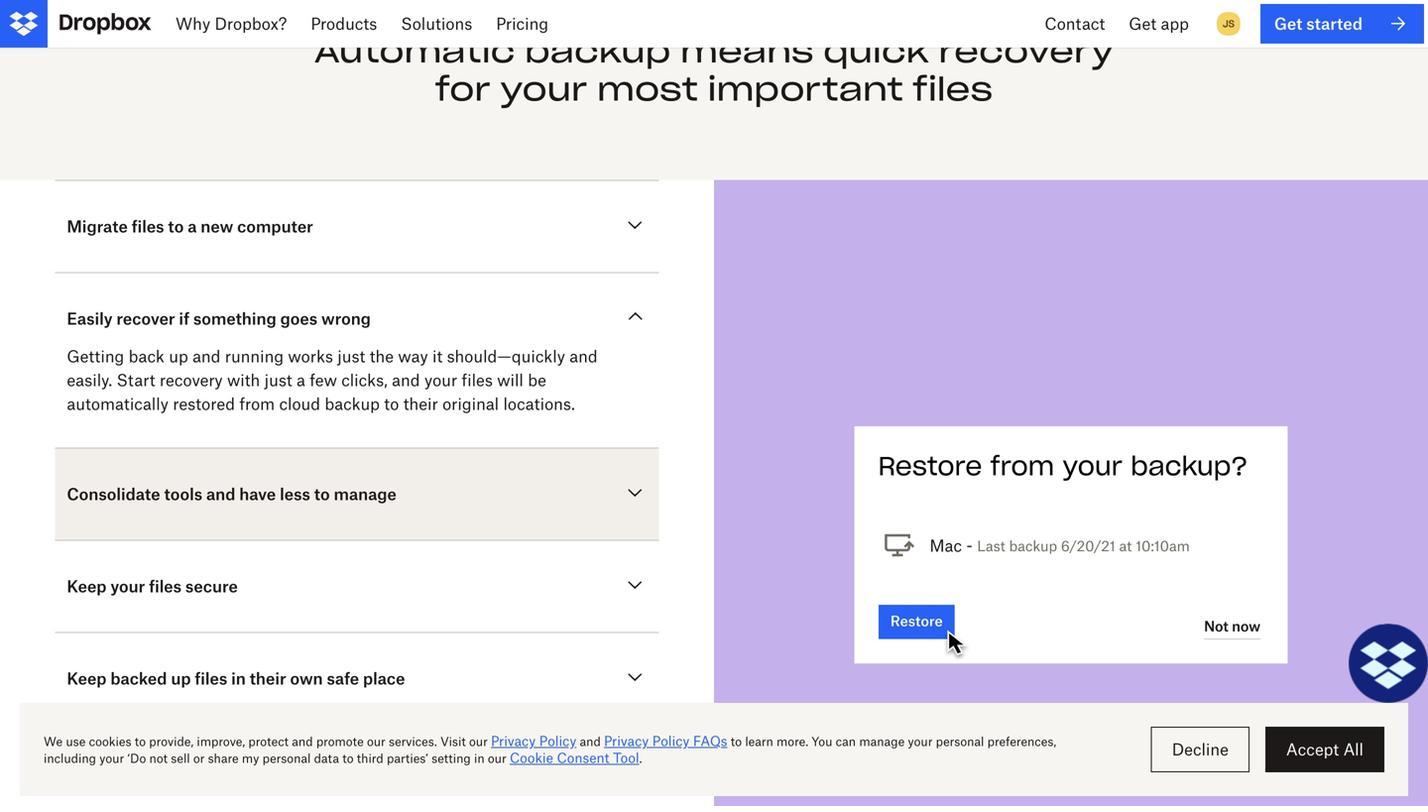 Task type: vqa. For each thing, say whether or not it's contained in the screenshot.
list
no



Task type: locate. For each thing, give the bounding box(es) containing it.
back
[[129, 347, 165, 366]]

pricing link
[[484, 0, 560, 48]]

keep down consolidate on the left of page
[[67, 577, 107, 596]]

to down clicks, at the top left
[[384, 394, 399, 414]]

started
[[1307, 14, 1363, 33]]

few
[[310, 370, 337, 390]]

computer
[[237, 217, 313, 236]]

to inside "getting back up and running works just the way it should—quickly and easily. start recovery with just a few clicks, and your files will be automatically restored from cloud backup to their original locations."
[[384, 394, 399, 414]]

place
[[363, 669, 405, 688]]

back up multiple devices
[[67, 761, 261, 781]]

1 horizontal spatial a
[[297, 370, 305, 390]]

just up "from"
[[264, 370, 292, 390]]

way
[[398, 347, 428, 366]]

1 horizontal spatial their
[[403, 394, 438, 414]]

2 horizontal spatial your
[[500, 69, 588, 110]]

their
[[403, 394, 438, 414], [250, 669, 286, 688]]

means
[[680, 31, 814, 72]]

and
[[192, 347, 221, 366], [570, 347, 598, 366], [392, 370, 420, 390], [206, 485, 235, 504]]

1 horizontal spatial backup
[[525, 31, 671, 72]]

to
[[168, 217, 184, 236], [384, 394, 399, 414], [314, 485, 330, 504]]

and down way
[[392, 370, 420, 390]]

your down pricing link
[[500, 69, 588, 110]]

1 horizontal spatial recovery
[[939, 31, 1114, 72]]

automatic backup means quick recovery for your most important files
[[314, 31, 1114, 110]]

1 vertical spatial a
[[297, 370, 305, 390]]

have
[[239, 485, 276, 504]]

1 vertical spatial recovery
[[160, 370, 223, 390]]

easily.
[[67, 370, 112, 390]]

a inside "getting back up and running works just the way it should—quickly and easily. start recovery with just a few clicks, and your files will be automatically restored from cloud backup to their original locations."
[[297, 370, 305, 390]]

just
[[338, 347, 365, 366], [264, 370, 292, 390]]

get inside popup button
[[1129, 14, 1157, 33]]

0 vertical spatial recovery
[[939, 31, 1114, 72]]

keep
[[67, 577, 107, 596], [67, 669, 107, 688]]

a left new
[[188, 217, 197, 236]]

contact
[[1045, 14, 1105, 33]]

your down it
[[424, 370, 457, 390]]

with
[[227, 370, 260, 390]]

js
[[1223, 17, 1235, 30]]

to right less at the bottom left of the page
[[314, 485, 330, 504]]

from
[[239, 394, 275, 414]]

your left secure
[[110, 577, 145, 596]]

0 vertical spatial their
[[403, 394, 438, 414]]

running
[[225, 347, 284, 366]]

1 vertical spatial to
[[384, 394, 399, 414]]

getting
[[67, 347, 124, 366]]

get app button
[[1117, 0, 1201, 48]]

1 vertical spatial keep
[[67, 669, 107, 688]]

0 horizontal spatial get
[[1129, 14, 1157, 33]]

0 vertical spatial your
[[500, 69, 588, 110]]

it
[[432, 347, 443, 366]]

easily
[[67, 309, 113, 328]]

app
[[1161, 14, 1189, 33]]

migrate
[[67, 217, 128, 236]]

getting back up and running works just the way it should—quickly and easily. start recovery with just a few clicks, and your files will be automatically restored from cloud backup to their original locations.
[[67, 347, 598, 414]]

be
[[528, 370, 546, 390]]

0 horizontal spatial backup
[[325, 394, 380, 414]]

start
[[117, 370, 155, 390]]

1 vertical spatial up
[[171, 669, 191, 688]]

0 horizontal spatial their
[[250, 669, 286, 688]]

manage
[[334, 485, 397, 504]]

solutions button
[[389, 0, 484, 48]]

contact button
[[1033, 0, 1117, 48]]

keep your files secure
[[67, 577, 238, 596]]

1 horizontal spatial just
[[338, 347, 365, 366]]

1 horizontal spatial get
[[1274, 14, 1303, 33]]

clicks,
[[341, 370, 388, 390]]

files inside "getting back up and running works just the way it should—quickly and easily. start recovery with just a few clicks, and your files will be automatically restored from cloud backup to their original locations."
[[462, 370, 493, 390]]

1 keep from the top
[[67, 577, 107, 596]]

a
[[188, 217, 197, 236], [297, 370, 305, 390]]

dropbox?
[[215, 14, 287, 33]]

files
[[913, 69, 993, 110], [132, 217, 164, 236], [462, 370, 493, 390], [149, 577, 182, 596], [195, 669, 227, 688]]

just up clicks, at the top left
[[338, 347, 365, 366]]

their down way
[[403, 394, 438, 414]]

up inside "getting back up and running works just the way it should—quickly and easily. start recovery with just a few clicks, and your files will be automatically restored from cloud backup to their original locations."
[[169, 347, 188, 366]]

get left app
[[1129, 14, 1157, 33]]

2 keep from the top
[[67, 669, 107, 688]]

back
[[67, 761, 106, 781]]

0 vertical spatial backup
[[525, 31, 671, 72]]

1 vertical spatial just
[[264, 370, 292, 390]]

cloud
[[279, 394, 320, 414]]

your
[[500, 69, 588, 110], [424, 370, 457, 390], [110, 577, 145, 596]]

0 vertical spatial up
[[169, 347, 188, 366]]

their right in
[[250, 669, 286, 688]]

0 horizontal spatial to
[[168, 217, 184, 236]]

why dropbox?
[[176, 14, 287, 33]]

2 vertical spatial your
[[110, 577, 145, 596]]

their inside "getting back up and running works just the way it should—quickly and easily. start recovery with just a few clicks, and your files will be automatically restored from cloud backup to their original locations."
[[403, 394, 438, 414]]

automatically
[[67, 394, 169, 414]]

and left have
[[206, 485, 235, 504]]

1 horizontal spatial to
[[314, 485, 330, 504]]

get started link
[[1261, 4, 1424, 44]]

0 vertical spatial just
[[338, 347, 365, 366]]

recover
[[116, 309, 175, 328]]

0 horizontal spatial recovery
[[160, 370, 223, 390]]

1 vertical spatial your
[[424, 370, 457, 390]]

safe
[[327, 669, 359, 688]]

get app
[[1129, 14, 1189, 33]]

to left new
[[168, 217, 184, 236]]

keep left "backed"
[[67, 669, 107, 688]]

0 horizontal spatial a
[[188, 217, 197, 236]]

get left started
[[1274, 14, 1303, 33]]

up
[[169, 347, 188, 366], [171, 669, 191, 688], [110, 761, 130, 781]]

devices
[[202, 761, 261, 781]]

get for get started
[[1274, 14, 1303, 33]]

get
[[1274, 14, 1303, 33], [1129, 14, 1157, 33]]

recovery
[[939, 31, 1114, 72], [160, 370, 223, 390]]

js button
[[1213, 8, 1245, 40]]

1 horizontal spatial your
[[424, 370, 457, 390]]

pricing
[[496, 14, 549, 33]]

0 vertical spatial a
[[188, 217, 197, 236]]

2 vertical spatial up
[[110, 761, 130, 781]]

1 vertical spatial backup
[[325, 394, 380, 414]]

a user clicking on a blue button that says "restore" in order to restore the last version of their mac that was backed up in dropbox backup image
[[762, 228, 1381, 806]]

2 horizontal spatial to
[[384, 394, 399, 414]]

up for back
[[169, 347, 188, 366]]

get for get app
[[1129, 14, 1157, 33]]

your inside 'automatic backup means quick recovery for your most important files'
[[500, 69, 588, 110]]

1 vertical spatial their
[[250, 669, 286, 688]]

backup
[[525, 31, 671, 72], [325, 394, 380, 414]]

0 vertical spatial keep
[[67, 577, 107, 596]]

why dropbox? button
[[164, 0, 299, 48]]

a left few
[[297, 370, 305, 390]]



Task type: describe. For each thing, give the bounding box(es) containing it.
less
[[280, 485, 310, 504]]

most
[[597, 69, 698, 110]]

tools
[[164, 485, 202, 504]]

something
[[193, 309, 276, 328]]

locations.
[[503, 394, 575, 414]]

restored
[[173, 394, 235, 414]]

consolidate tools and have less to manage
[[67, 485, 397, 504]]

and down easily recover if something goes wrong
[[192, 347, 221, 366]]

and up locations.
[[570, 347, 598, 366]]

0 horizontal spatial just
[[264, 370, 292, 390]]

works
[[288, 347, 333, 366]]

easily recover if something goes wrong
[[67, 309, 371, 328]]

quick
[[823, 31, 929, 72]]

backed
[[110, 669, 167, 688]]

original
[[442, 394, 499, 414]]

products button
[[299, 0, 389, 48]]

up for backed
[[171, 669, 191, 688]]

if
[[179, 309, 189, 328]]

for
[[435, 69, 491, 110]]

backup inside "getting back up and running works just the way it should—quickly and easily. start recovery with just a few clicks, and your files will be automatically restored from cloud backup to their original locations."
[[325, 394, 380, 414]]

keep for keep your files secure
[[67, 577, 107, 596]]

multiple
[[134, 761, 198, 781]]

backup inside 'automatic backup means quick recovery for your most important files'
[[525, 31, 671, 72]]

2 vertical spatial to
[[314, 485, 330, 504]]

wrong
[[321, 309, 371, 328]]

0 vertical spatial to
[[168, 217, 184, 236]]

automatic
[[314, 31, 515, 72]]

secure
[[185, 577, 238, 596]]

keep for keep backed up files in their own safe place
[[67, 669, 107, 688]]

in
[[231, 669, 246, 688]]

new
[[201, 217, 233, 236]]

solutions
[[401, 14, 472, 33]]

consolidate
[[67, 485, 160, 504]]

own
[[290, 669, 323, 688]]

should—quickly
[[447, 347, 565, 366]]

recovery inside "getting back up and running works just the way it should—quickly and easily. start recovery with just a few clicks, and your files will be automatically restored from cloud backup to their original locations."
[[160, 370, 223, 390]]

will
[[497, 370, 524, 390]]

your inside "getting back up and running works just the way it should—quickly and easily. start recovery with just a few clicks, and your files will be automatically restored from cloud backup to their original locations."
[[424, 370, 457, 390]]

goes
[[280, 309, 318, 328]]

recovery inside 'automatic backup means quick recovery for your most important files'
[[939, 31, 1114, 72]]

products
[[311, 14, 377, 33]]

the
[[370, 347, 394, 366]]

why
[[176, 14, 210, 33]]

files inside 'automatic backup means quick recovery for your most important files'
[[913, 69, 993, 110]]

important
[[708, 69, 903, 110]]

get started
[[1274, 14, 1363, 33]]

0 horizontal spatial your
[[110, 577, 145, 596]]

migrate files to a new computer
[[67, 217, 313, 236]]

keep backed up files in their own safe place
[[67, 669, 405, 688]]



